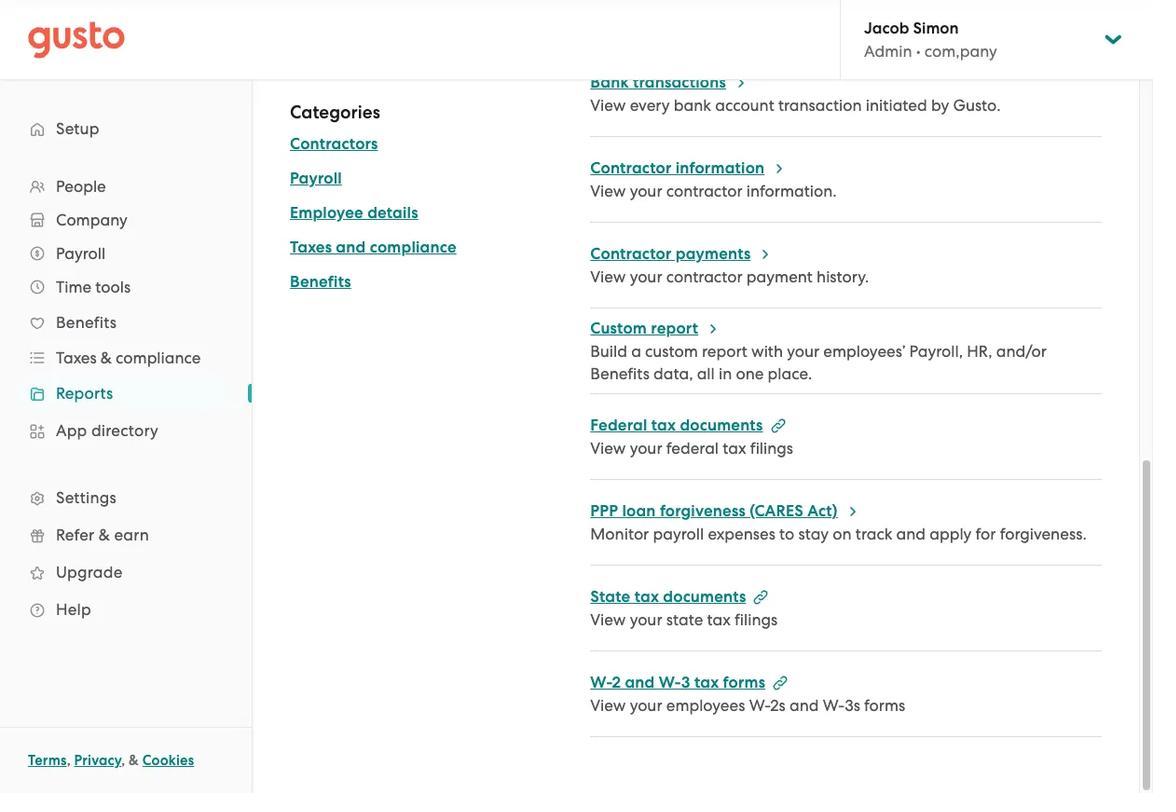 Task type: describe. For each thing, give the bounding box(es) containing it.
monitor
[[591, 525, 649, 544]]

place.
[[768, 365, 813, 383]]

& for earn
[[99, 526, 110, 545]]

information.
[[747, 182, 837, 201]]

tax right "federal"
[[723, 439, 747, 458]]

3s
[[845, 697, 861, 715]]

state tax documents link
[[591, 588, 769, 607]]

information
[[676, 159, 765, 178]]

reports
[[56, 384, 113, 403]]

to
[[780, 525, 795, 544]]

federal tax documents
[[591, 416, 764, 436]]

loan
[[623, 502, 656, 521]]

payroll button
[[290, 168, 342, 190]]

initiated
[[866, 96, 928, 115]]

bank transactions
[[591, 73, 727, 92]]

one
[[736, 365, 764, 383]]

all
[[697, 365, 715, 383]]

a
[[632, 342, 642, 361]]

build
[[591, 342, 628, 361]]

contractors
[[290, 134, 378, 154]]

your for state tax documents
[[630, 611, 663, 630]]

every
[[630, 96, 670, 115]]

compliance for taxes and compliance
[[370, 238, 457, 257]]

contractor for contractor information
[[591, 159, 672, 178]]

on
[[833, 525, 852, 544]]

reports link
[[19, 377, 233, 410]]

company
[[56, 211, 128, 229]]

0 vertical spatial forms
[[723, 673, 766, 693]]

tax right state
[[635, 588, 660, 607]]

bank
[[591, 73, 629, 92]]

2
[[612, 673, 621, 693]]

admin
[[865, 42, 913, 61]]

gusto navigation element
[[0, 80, 252, 659]]

taxes & compliance
[[56, 349, 201, 368]]

taxes and compliance
[[290, 238, 457, 257]]

setup link
[[19, 112, 233, 146]]

benefits inside the build a custom report with your employees' payroll, hr, and/or benefits data, all in one place.
[[591, 365, 650, 383]]

people
[[56, 177, 106, 196]]

refer & earn
[[56, 526, 149, 545]]

2 view from the top
[[591, 182, 626, 201]]

federal
[[667, 439, 719, 458]]

contractor payments link
[[591, 244, 774, 264]]

filings for state tax documents
[[735, 611, 778, 630]]

help link
[[19, 593, 233, 627]]

view your contractor information.
[[591, 182, 837, 201]]

compliance for taxes & compliance
[[116, 349, 201, 368]]

your down contractor information
[[630, 182, 663, 201]]

view your state tax filings
[[591, 611, 778, 630]]

1 vertical spatial forms
[[865, 697, 906, 715]]

taxes & compliance button
[[19, 341, 233, 375]]

payment
[[747, 268, 813, 286]]

in
[[719, 365, 732, 383]]

setup
[[56, 119, 100, 138]]

settings
[[56, 489, 117, 507]]

2s
[[771, 697, 786, 715]]

gusto.
[[954, 96, 1001, 115]]

help
[[56, 601, 91, 619]]

apply
[[930, 525, 972, 544]]

monitor payroll expenses to stay on track and apply for forgiveness.
[[591, 525, 1088, 544]]

payroll
[[653, 525, 704, 544]]

view your employees w-2s and w-3s forms
[[591, 697, 906, 715]]

2 , from the left
[[121, 753, 125, 770]]

view for w-
[[591, 697, 626, 715]]

transaction
[[779, 96, 862, 115]]

forgiveness.
[[1001, 525, 1088, 544]]

taxes for taxes and compliance
[[290, 238, 332, 257]]

details
[[368, 203, 419, 223]]

w-2 and w-3 tax forms
[[591, 673, 766, 693]]

refer & earn link
[[19, 519, 233, 552]]

ppp loan forgiveness (cares act) link
[[591, 502, 861, 521]]

w- up "employees"
[[659, 673, 682, 693]]

custom
[[646, 342, 698, 361]]

categories
[[290, 102, 380, 123]]

time
[[56, 278, 92, 297]]

state
[[667, 611, 704, 630]]

2 vertical spatial &
[[129, 753, 139, 770]]

act)
[[808, 502, 838, 521]]

app directory
[[56, 422, 159, 440]]

terms
[[28, 753, 67, 770]]

your for w-2 and w-3 tax forms
[[630, 697, 663, 715]]

state
[[591, 588, 631, 607]]

employee details
[[290, 203, 419, 223]]

your for contractor payments
[[630, 268, 663, 286]]

tax right state on the bottom right of page
[[707, 611, 731, 630]]

employee
[[290, 203, 364, 223]]

com,pany
[[925, 42, 998, 61]]

jacob
[[865, 19, 910, 38]]

list containing people
[[0, 170, 252, 629]]

simon
[[914, 19, 960, 38]]

jacob simon admin • com,pany
[[865, 19, 998, 61]]



Task type: locate. For each thing, give the bounding box(es) containing it.
your down contractor payments
[[630, 268, 663, 286]]

0 vertical spatial payroll
[[290, 169, 342, 188]]

,
[[67, 753, 71, 770], [121, 753, 125, 770]]

compliance down details
[[370, 238, 457, 257]]

contractor down "payments"
[[667, 268, 743, 286]]

1 horizontal spatial benefits
[[290, 272, 352, 292]]

view for federal
[[591, 439, 626, 458]]

5 view from the top
[[591, 611, 626, 630]]

documents up "federal"
[[680, 416, 764, 436]]

custom report
[[591, 319, 699, 339]]

1 horizontal spatial ,
[[121, 753, 125, 770]]

payroll,
[[910, 342, 964, 361]]

for
[[976, 525, 997, 544]]

terms link
[[28, 753, 67, 770]]

& inside taxes & compliance dropdown button
[[101, 349, 112, 368]]

tax right 3
[[695, 673, 720, 693]]

taxes inside taxes & compliance dropdown button
[[56, 349, 97, 368]]

upgrade link
[[19, 556, 233, 590]]

view for contractor
[[591, 268, 626, 286]]

view down state
[[591, 611, 626, 630]]

benefits button
[[290, 271, 352, 294]]

contractor
[[667, 182, 743, 201], [667, 268, 743, 286]]

and right track
[[897, 525, 926, 544]]

0 horizontal spatial compliance
[[116, 349, 201, 368]]

list
[[0, 170, 252, 629]]

benefits link
[[19, 306, 233, 340]]

forms right 3s
[[865, 697, 906, 715]]

benefits
[[290, 272, 352, 292], [56, 313, 117, 332], [591, 365, 650, 383]]

benefits down time tools
[[56, 313, 117, 332]]

taxes up reports
[[56, 349, 97, 368]]

1 contractor from the top
[[591, 159, 672, 178]]

forgiveness
[[660, 502, 746, 521]]

company button
[[19, 203, 233, 237]]

1 vertical spatial documents
[[664, 588, 747, 607]]

transactions
[[633, 73, 727, 92]]

w-2 and w-3 tax forms link
[[591, 673, 788, 693]]

documents for federal tax documents
[[680, 416, 764, 436]]

custom
[[591, 319, 647, 339]]

payroll inside payroll dropdown button
[[56, 244, 106, 263]]

view your federal tax filings
[[591, 439, 794, 458]]

tax
[[652, 416, 676, 436], [723, 439, 747, 458], [635, 588, 660, 607], [707, 611, 731, 630], [695, 673, 720, 693]]

report up in
[[702, 342, 748, 361]]

contractor for contractor payments
[[591, 244, 672, 264]]

filings for federal tax documents
[[751, 439, 794, 458]]

1 horizontal spatial taxes
[[290, 238, 332, 257]]

compliance up reports link
[[116, 349, 201, 368]]

1 horizontal spatial forms
[[865, 697, 906, 715]]

employees
[[667, 697, 746, 715]]

bank
[[674, 96, 712, 115]]

w- right "employees"
[[750, 697, 771, 715]]

view down bank
[[591, 96, 626, 115]]

and/or
[[997, 342, 1047, 361]]

your inside the build a custom report with your employees' payroll, hr, and/or benefits data, all in one place.
[[787, 342, 820, 361]]

&
[[101, 349, 112, 368], [99, 526, 110, 545], [129, 753, 139, 770]]

contractor down the contractor information 'button'
[[667, 182, 743, 201]]

1 horizontal spatial compliance
[[370, 238, 457, 257]]

directory
[[91, 422, 159, 440]]

compliance inside dropdown button
[[116, 349, 201, 368]]

3
[[682, 673, 691, 693]]

1 vertical spatial filings
[[735, 611, 778, 630]]

, left cookies button
[[121, 753, 125, 770]]

0 vertical spatial report
[[651, 319, 699, 339]]

contractor inside 'button'
[[591, 159, 672, 178]]

hr,
[[968, 342, 993, 361]]

1 vertical spatial compliance
[[116, 349, 201, 368]]

contractor payments
[[591, 244, 751, 264]]

data,
[[654, 365, 694, 383]]

federal
[[591, 416, 648, 436]]

employees'
[[824, 342, 906, 361]]

1 vertical spatial contractor
[[667, 268, 743, 286]]

payroll
[[290, 169, 342, 188], [56, 244, 106, 263]]

0 horizontal spatial payroll
[[56, 244, 106, 263]]

your down federal
[[630, 439, 663, 458]]

tools
[[95, 278, 131, 297]]

filings right state on the bottom right of page
[[735, 611, 778, 630]]

account
[[716, 96, 775, 115]]

& down benefits link
[[101, 349, 112, 368]]

0 vertical spatial compliance
[[370, 238, 457, 257]]

people button
[[19, 170, 233, 203]]

filings up (cares
[[751, 439, 794, 458]]

& inside refer & earn link
[[99, 526, 110, 545]]

and right 2s
[[790, 697, 819, 715]]

cookies button
[[143, 750, 194, 772]]

settings link
[[19, 481, 233, 515]]

0 vertical spatial contractor
[[591, 159, 672, 178]]

w- left 3
[[591, 673, 612, 693]]

documents up state on the bottom right of page
[[664, 588, 747, 607]]

benefits down build
[[591, 365, 650, 383]]

1 vertical spatial &
[[99, 526, 110, 545]]

federal tax documents link
[[591, 416, 786, 436]]

home image
[[28, 21, 125, 58]]

app
[[56, 422, 87, 440]]

terms , privacy , & cookies
[[28, 753, 194, 770]]

and right 2
[[625, 673, 655, 693]]

upgrade
[[56, 563, 123, 582]]

1 vertical spatial report
[[702, 342, 748, 361]]

earn
[[114, 526, 149, 545]]

time tools
[[56, 278, 131, 297]]

report up custom
[[651, 319, 699, 339]]

build a custom report with your employees' payroll, hr, and/or benefits data, all in one place.
[[591, 342, 1047, 383]]

& for compliance
[[101, 349, 112, 368]]

1 vertical spatial payroll
[[56, 244, 106, 263]]

1 view from the top
[[591, 96, 626, 115]]

2 horizontal spatial benefits
[[591, 365, 650, 383]]

forms
[[723, 673, 766, 693], [865, 697, 906, 715]]

3 view from the top
[[591, 268, 626, 286]]

view
[[591, 96, 626, 115], [591, 182, 626, 201], [591, 268, 626, 286], [591, 439, 626, 458], [591, 611, 626, 630], [591, 697, 626, 715]]

taxes
[[290, 238, 332, 257], [56, 349, 97, 368]]

forms up view your employees w-2s and w-3s forms
[[723, 673, 766, 693]]

0 horizontal spatial taxes
[[56, 349, 97, 368]]

w- right 2s
[[823, 697, 845, 715]]

view every bank account transaction initiated by gusto.
[[591, 96, 1001, 115]]

ppp
[[591, 502, 619, 521]]

•
[[917, 42, 921, 61]]

0 horizontal spatial benefits
[[56, 313, 117, 332]]

payroll button
[[19, 237, 233, 271]]

compliance inside 'button'
[[370, 238, 457, 257]]

and inside 'button'
[[336, 238, 366, 257]]

2 contractor from the top
[[667, 268, 743, 286]]

and down the employee details button at the top left of page
[[336, 238, 366, 257]]

6 view from the top
[[591, 697, 626, 715]]

4 view from the top
[[591, 439, 626, 458]]

0 vertical spatial contractor
[[667, 182, 743, 201]]

history.
[[817, 268, 870, 286]]

by
[[932, 96, 950, 115]]

your down "state tax documents"
[[630, 611, 663, 630]]

benefits inside list
[[56, 313, 117, 332]]

contractor
[[591, 159, 672, 178], [591, 244, 672, 264]]

taxes up benefits "button"
[[290, 238, 332, 257]]

state tax documents
[[591, 588, 747, 607]]

1 horizontal spatial payroll
[[290, 169, 342, 188]]

privacy link
[[74, 753, 121, 770]]

view down federal
[[591, 439, 626, 458]]

and
[[336, 238, 366, 257], [897, 525, 926, 544], [625, 673, 655, 693], [790, 697, 819, 715]]

view down 2
[[591, 697, 626, 715]]

benefits down taxes and compliance 'button' in the left top of the page
[[290, 272, 352, 292]]

filings
[[751, 439, 794, 458], [735, 611, 778, 630]]

privacy
[[74, 753, 121, 770]]

view for state
[[591, 611, 626, 630]]

contractor up 'custom'
[[591, 244, 672, 264]]

1 vertical spatial contractor
[[591, 244, 672, 264]]

0 vertical spatial benefits
[[290, 272, 352, 292]]

1 vertical spatial taxes
[[56, 349, 97, 368]]

taxes for taxes & compliance
[[56, 349, 97, 368]]

refer
[[56, 526, 95, 545]]

0 horizontal spatial report
[[651, 319, 699, 339]]

, left privacy link
[[67, 753, 71, 770]]

your down w-2 and w-3 tax forms
[[630, 697, 663, 715]]

ppp loan forgiveness (cares act)
[[591, 502, 838, 521]]

stay
[[799, 525, 829, 544]]

& left cookies button
[[129, 753, 139, 770]]

custom report link
[[591, 319, 721, 339]]

0 vertical spatial &
[[101, 349, 112, 368]]

payroll up employee
[[290, 169, 342, 188]]

0 horizontal spatial forms
[[723, 673, 766, 693]]

app directory link
[[19, 414, 233, 448]]

1 contractor from the top
[[667, 182, 743, 201]]

& left the earn
[[99, 526, 110, 545]]

2 contractor from the top
[[591, 244, 672, 264]]

tax up view your federal tax filings
[[652, 416, 676, 436]]

0 vertical spatial filings
[[751, 439, 794, 458]]

1 , from the left
[[67, 753, 71, 770]]

contractor information
[[591, 159, 765, 178]]

employee details button
[[290, 202, 419, 225]]

contractors button
[[290, 133, 378, 156]]

view down contractor information
[[591, 182, 626, 201]]

track
[[856, 525, 893, 544]]

payroll up time
[[56, 244, 106, 263]]

contractor for information.
[[667, 182, 743, 201]]

documents for state tax documents
[[664, 588, 747, 607]]

view up 'custom'
[[591, 268, 626, 286]]

0 horizontal spatial ,
[[67, 753, 71, 770]]

(cares
[[750, 502, 804, 521]]

expenses
[[708, 525, 776, 544]]

0 vertical spatial documents
[[680, 416, 764, 436]]

contractor down every
[[591, 159, 672, 178]]

0 vertical spatial taxes
[[290, 238, 332, 257]]

1 horizontal spatial report
[[702, 342, 748, 361]]

w-
[[591, 673, 612, 693], [659, 673, 682, 693], [750, 697, 771, 715], [823, 697, 845, 715]]

1 vertical spatial benefits
[[56, 313, 117, 332]]

contractor for payment
[[667, 268, 743, 286]]

your for federal tax documents
[[630, 439, 663, 458]]

2 vertical spatial benefits
[[591, 365, 650, 383]]

report inside the build a custom report with your employees' payroll, hr, and/or benefits data, all in one place.
[[702, 342, 748, 361]]

view for bank
[[591, 96, 626, 115]]

your up place. in the right of the page
[[787, 342, 820, 361]]

taxes inside taxes and compliance 'button'
[[290, 238, 332, 257]]



Task type: vqa. For each thing, say whether or not it's contained in the screenshot.
Home Image
yes



